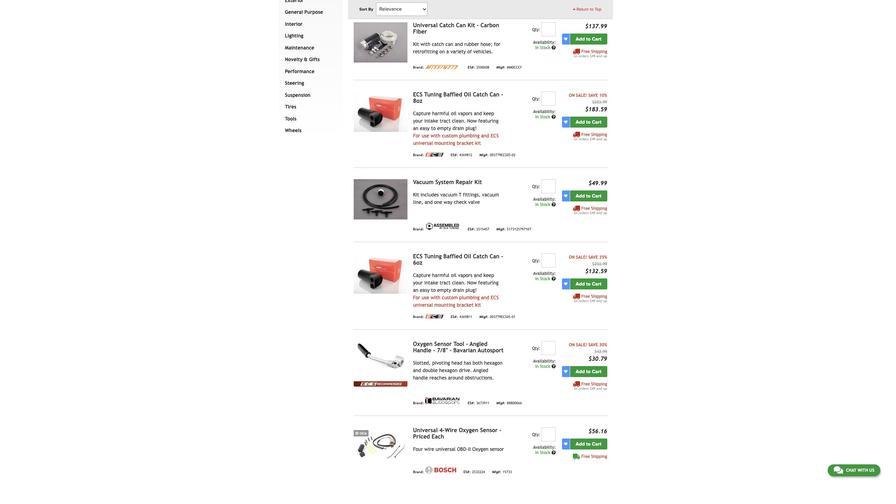 Task type: describe. For each thing, give the bounding box(es) containing it.
mfg#: b8800066
[[496, 402, 522, 405]]

&
[[304, 57, 308, 62]]

add for add to wish list icon for $56.16
[[576, 441, 585, 447]]

brand: for vacuum system repair kit
[[413, 228, 424, 231]]

2 free from the top
[[581, 132, 590, 137]]

universal for priced
[[413, 427, 438, 434]]

has
[[464, 360, 471, 366]]

of
[[467, 49, 472, 54]]

around
[[448, 375, 463, 381]]

b8800066
[[507, 402, 522, 405]]

stock for on sale!                         save 30%
[[540, 364, 550, 369]]

es#: 4369811
[[451, 315, 472, 319]]

empty for 6oz
[[437, 287, 451, 293]]

add to wish list image for $56.16
[[564, 443, 568, 446]]

plug! for ecs tuning baffled oil catch can - 8oz
[[466, 125, 477, 131]]

intake for 6oz
[[424, 280, 438, 286]]

novelty & gifts
[[285, 57, 320, 62]]

includes
[[421, 192, 439, 198]]

carbon
[[480, 22, 499, 29]]

now for ecs tuning baffled oil catch can - 8oz
[[467, 118, 477, 124]]

ecs tuning baffled oil catch can - 8oz
[[413, 91, 503, 104]]

10%
[[599, 93, 607, 98]]

slotted, pivoting head has both hexagon and double hexagon drive. angled handle reaches around obstructions.
[[413, 360, 502, 381]]

t
[[459, 192, 461, 198]]

chat with us
[[846, 468, 874, 473]]

plumbing for ecs tuning baffled oil catch can - 6oz
[[459, 295, 480, 301]]

add to cart button for add to wish list image related to $132.59
[[570, 279, 607, 290]]

1 vertical spatial hexagon
[[439, 368, 457, 373]]

sale! for $132.59
[[576, 255, 587, 260]]

add to wish list image for $137.99
[[564, 37, 568, 41]]

1 shipping from the top
[[591, 49, 607, 54]]

stock for $56.16
[[540, 451, 550, 455]]

chat
[[846, 468, 856, 473]]

harmful for 8oz
[[432, 111, 449, 116]]

add to cart button for add to wish list icon for $137.99
[[570, 33, 607, 44]]

reaches
[[429, 375, 447, 381]]

universal for 8oz
[[413, 140, 433, 146]]

3 cart from the top
[[592, 193, 601, 199]]

to for $183.59's add to wish list image
[[586, 119, 591, 125]]

clean. for 6oz
[[452, 280, 466, 286]]

universal catch can kit - carbon fiber
[[413, 22, 499, 35]]

$49 for $132.59
[[590, 299, 595, 303]]

wheels link
[[283, 125, 335, 137]]

in for vacuum system repair kit
[[535, 202, 539, 207]]

general purpose link
[[283, 6, 335, 18]]

$49.99
[[588, 180, 607, 187]]

and down $137.99
[[596, 54, 602, 58]]

suspension link
[[283, 89, 335, 101]]

capture for 6oz
[[413, 273, 431, 278]]

6 free from the top
[[581, 454, 590, 459]]

1 $49 from the top
[[590, 54, 595, 58]]

return
[[577, 7, 589, 12]]

tools link
[[283, 113, 335, 125]]

general
[[285, 9, 303, 15]]

1 orders from the top
[[579, 54, 589, 58]]

handle
[[413, 347, 431, 354]]

priced
[[413, 434, 430, 440]]

3 free from the top
[[581, 206, 590, 211]]

pivoting
[[432, 360, 450, 366]]

general purpose
[[285, 9, 323, 15]]

4 free from the top
[[581, 294, 590, 299]]

6 cart from the top
[[592, 441, 601, 447]]

mfg#: 51731257971kt
[[496, 228, 531, 231]]

$56.16
[[588, 428, 607, 435]]

kit right repair
[[475, 179, 482, 186]]

plug! for ecs tuning baffled oil catch can - 6oz
[[466, 287, 477, 293]]

add for add to wish list image associated with $30.79
[[576, 369, 585, 375]]

add for add to wish list icon for $137.99
[[576, 36, 585, 42]]

steering link
[[283, 78, 335, 89]]

easy for 8oz
[[420, 125, 430, 131]]

autosport
[[478, 347, 504, 354]]

kit inside universal catch can kit - carbon fiber
[[468, 22, 475, 29]]

and inside the kit with catch can and rubber hose; for retrofitting on a variety of vehicles.
[[455, 41, 463, 47]]

to for add to wish list icon for $56.16
[[586, 441, 591, 447]]

ecs inside ecs tuning baffled oil catch can - 6oz
[[413, 253, 423, 260]]

and down $30.79
[[596, 387, 602, 391]]

1 vacuum from the left
[[440, 192, 457, 198]]

purpose
[[304, 9, 323, 15]]

in stock for $137.99
[[535, 45, 552, 50]]

3 $49 from the top
[[590, 211, 595, 215]]

catch for ecs tuning baffled oil catch can - 8oz
[[473, 91, 488, 98]]

1 free from the top
[[581, 49, 590, 54]]

oxygen sensor tool - angled handle - 7/8" - bavarian autosport link
[[413, 341, 504, 354]]

by
[[368, 7, 373, 12]]

line,
[[413, 199, 423, 205]]

performance link
[[283, 66, 335, 78]]

es#: for universal catch can kit - carbon fiber
[[468, 66, 475, 69]]

bracket for ecs tuning baffled oil catch can - 8oz
[[457, 140, 474, 146]]

$49 for $183.59
[[590, 137, 595, 141]]

universal for 6oz
[[413, 302, 433, 308]]

lighting link
[[283, 30, 335, 42]]

question circle image for on sale!                         save 10%
[[552, 115, 556, 119]]

1 cart from the top
[[592, 36, 601, 42]]

2 vacuum from the left
[[482, 192, 499, 198]]

3 orders from the top
[[579, 211, 589, 215]]

obd-
[[457, 447, 468, 452]]

and up mfg#: 003779ecs05-01
[[481, 295, 489, 301]]

angled inside slotted, pivoting head has both hexagon and double hexagon drive. angled handle reaches around obstructions.
[[473, 368, 488, 373]]

wire
[[445, 427, 457, 434]]

maintenance
[[285, 45, 314, 51]]

qty: for oxygen sensor tool - angled handle - 7/8" - bavarian autosport
[[532, 346, 540, 351]]

3673911
[[476, 402, 489, 405]]

plumbing for ecs tuning baffled oil catch can - 8oz
[[459, 133, 480, 139]]

2 vertical spatial oxygen
[[472, 447, 488, 452]]

top
[[595, 7, 601, 12]]

mm0cccf
[[507, 66, 522, 69]]

4 shipping from the top
[[591, 294, 607, 299]]

vehicles.
[[473, 49, 493, 54]]

- right tool
[[466, 341, 468, 348]]

5 free from the top
[[581, 382, 590, 387]]

in for oxygen sensor tool - angled handle - 7/8" - bavarian autosport
[[535, 364, 539, 369]]

stock for on sale!                         save 10%
[[540, 114, 550, 119]]

sensor
[[490, 447, 504, 452]]

can for ecs tuning baffled oil catch can - 8oz
[[490, 91, 499, 98]]

for for ecs tuning baffled oil catch can - 6oz
[[413, 295, 420, 301]]

es#2532224 - 15733 - universal 4-wire oxygen sensor - priced each - four wire universal obd-ii oxygen sensor - bosch - audi bmw volkswagen image
[[354, 428, 407, 468]]

drive.
[[459, 368, 472, 373]]

wire
[[424, 447, 434, 452]]

an for ecs tuning baffled oil catch can - 6oz
[[413, 287, 418, 293]]

performance
[[285, 69, 314, 74]]

capture for 8oz
[[413, 111, 431, 116]]

to for add to wish list image related to $132.59
[[586, 281, 591, 287]]

and down ecs tuning baffled oil catch can - 6oz
[[474, 273, 482, 278]]

catch for ecs tuning baffled oil catch can - 6oz
[[473, 253, 488, 260]]

add for 2nd add to wish list image from the top of the page
[[576, 193, 585, 199]]

and inside slotted, pivoting head has both hexagon and double hexagon drive. angled handle reaches around obstructions.
[[413, 368, 421, 373]]

comments image
[[834, 466, 843, 475]]

es#: for universal 4-wire oxygen sensor - priced each
[[463, 471, 471, 474]]

use for 8oz
[[422, 133, 429, 139]]

2 shipping from the top
[[591, 132, 607, 137]]

add to cart for $183.59's add to wish list image
[[576, 119, 601, 125]]

5 cart from the top
[[592, 369, 601, 375]]

2 add to wish list image from the top
[[564, 194, 568, 198]]

tuning for 6oz
[[424, 253, 442, 260]]

on sale!                         save 30% $43.99 $30.79
[[569, 343, 607, 362]]

for
[[494, 41, 500, 47]]

fittings,
[[463, 192, 481, 198]]

ii
[[468, 447, 471, 452]]

and down $132.59
[[596, 299, 602, 303]]

keep for ecs tuning baffled oil catch can - 6oz
[[483, 273, 494, 278]]

$30.79
[[588, 356, 607, 362]]

question circle image for $49.99
[[552, 203, 556, 207]]

system
[[435, 179, 454, 186]]

ecs tuning baffled oil catch can - 8oz link
[[413, 91, 503, 104]]

sale! for $183.59
[[576, 93, 587, 98]]

02
[[512, 153, 515, 157]]

universal 4-wire oxygen sensor - priced each link
[[413, 427, 501, 440]]

keep for ecs tuning baffled oil catch can - 8oz
[[483, 111, 494, 116]]

6 shipping from the top
[[591, 454, 607, 459]]

es#4369811 - 003779ecs05-01 -  ecs tuning baffled oil catch can - 6oz  - capture harmful oil vapors and keep your intake tract clean. now featuring an easy to empty drain plug! - ecs - audi bmw volkswagen mini image
[[354, 253, 407, 294]]

valve
[[468, 199, 480, 205]]

novelty & gifts link
[[283, 54, 335, 66]]

availability: for $137.99
[[533, 40, 556, 45]]

brand: for ecs tuning baffled oil catch can - 8oz
[[413, 153, 424, 157]]

es#2515457 - 51731257971kt -  vacuum system repair kit - kit includes vacuum t fittings, vacuum line, and one way check valve - assembled by ecs - audi volkswagen image
[[354, 179, 407, 220]]

sensor inside oxygen sensor tool - angled handle - 7/8" - bavarian autosport
[[434, 341, 452, 348]]

add to cart for 2nd add to wish list image from the top of the page
[[576, 193, 601, 199]]

- right 7/8"
[[450, 347, 452, 354]]

free shipping on orders $49 and up for $183.59
[[574, 132, 607, 141]]

01
[[512, 315, 515, 319]]

mishimoto - corporate logo image
[[425, 65, 461, 69]]

kit for ecs tuning baffled oil catch can - 6oz
[[475, 302, 481, 308]]

to for add to wish list icon for $137.99
[[586, 36, 591, 42]]

es#: for vacuum system repair kit
[[468, 228, 475, 231]]

5 shipping from the top
[[591, 382, 607, 387]]

2 cart from the top
[[592, 119, 601, 125]]

baffled for 6oz
[[443, 253, 462, 260]]

steering
[[285, 80, 304, 86]]

ecs tuning baffled oil catch can - 6oz link
[[413, 253, 503, 266]]

save for $132.59
[[588, 255, 598, 260]]

orders for $183.59
[[579, 137, 589, 141]]

oxygen sensor tool - angled handle - 7/8" - bavarian autosport
[[413, 341, 504, 354]]

0 vertical spatial hexagon
[[484, 360, 502, 366]]

tool
[[453, 341, 464, 348]]

and down $49.99
[[596, 211, 602, 215]]

$203.99 for $132.59
[[592, 262, 607, 267]]

fiber
[[413, 28, 427, 35]]

with inside the kit with catch can and rubber hose; for retrofitting on a variety of vehicles.
[[421, 41, 430, 47]]

free shipping on orders $49 and up for $132.59
[[574, 294, 607, 303]]

35%
[[599, 255, 607, 260]]

$203.99 for $183.59
[[592, 100, 607, 105]]

qty: for vacuum system repair kit
[[532, 184, 540, 189]]

add for $183.59's add to wish list image
[[576, 119, 585, 125]]

double
[[423, 368, 438, 373]]

universal catch can kit - carbon fiber link
[[413, 22, 499, 35]]

4-
[[439, 427, 445, 434]]

in stock for on sale!                         save 10%
[[535, 114, 552, 119]]

add to cart button for add to wish list image associated with $30.79
[[570, 366, 607, 377]]

suspension
[[285, 92, 310, 98]]

2 vertical spatial universal
[[436, 447, 456, 452]]

oil for ecs tuning baffled oil catch can - 6oz
[[464, 253, 471, 260]]

brand: for universal catch can kit - carbon fiber
[[413, 66, 424, 69]]

vapors for ecs tuning baffled oil catch can - 8oz
[[458, 111, 472, 116]]

brand: for ecs tuning baffled oil catch can - 6oz
[[413, 315, 424, 319]]

obstructions.
[[465, 375, 494, 381]]

3 up from the top
[[603, 211, 607, 215]]

on for $183.59
[[569, 93, 575, 98]]



Task type: locate. For each thing, give the bounding box(es) containing it.
4 free shipping on orders $49 and up from the top
[[574, 294, 607, 303]]

brand: left 'bav auto tools - corporate logo'
[[413, 402, 424, 405]]

- inside ecs tuning baffled oil catch can - 6oz
[[501, 253, 503, 260]]

qty: for ecs tuning baffled oil catch can - 8oz
[[532, 96, 540, 101]]

free down $49.99
[[581, 206, 590, 211]]

1 oil from the top
[[451, 111, 456, 116]]

ecs inside ecs tuning baffled oil catch can - 8oz
[[413, 91, 423, 98]]

variety
[[450, 49, 466, 54]]

tuning inside ecs tuning baffled oil catch can - 8oz
[[424, 91, 442, 98]]

0 vertical spatial tract
[[440, 118, 451, 124]]

angled up obstructions.
[[473, 368, 488, 373]]

universal 4-wire oxygen sensor - priced each
[[413, 427, 501, 440]]

featuring for ecs tuning baffled oil catch can - 8oz
[[478, 118, 499, 124]]

add to cart button down $49.99
[[570, 191, 607, 201]]

0 vertical spatial capture
[[413, 111, 431, 116]]

1 vertical spatial universal
[[413, 302, 433, 308]]

catch inside ecs tuning baffled oil catch can - 8oz
[[473, 91, 488, 98]]

mfg#: right 4369812
[[479, 153, 488, 157]]

in for ecs tuning baffled oil catch can - 6oz
[[535, 276, 539, 281]]

on inside the on sale!                         save 35% $203.99 $132.59
[[569, 255, 575, 260]]

in for ecs tuning baffled oil catch can - 8oz
[[535, 114, 539, 119]]

vacuum right fittings,
[[482, 192, 499, 198]]

on for $132.59
[[569, 255, 575, 260]]

custom for 6oz
[[442, 295, 458, 301]]

es#: 4369812
[[451, 153, 472, 157]]

1 vertical spatial ecs - corporate logo image
[[425, 315, 444, 319]]

in for universal 4-wire oxygen sensor - priced each
[[535, 451, 539, 455]]

1 vertical spatial empty
[[437, 287, 451, 293]]

head
[[452, 360, 462, 366]]

2 vertical spatial on
[[569, 343, 575, 348]]

2 for from the top
[[413, 295, 420, 301]]

4369811
[[459, 315, 472, 319]]

es#: 3673911
[[468, 402, 489, 405]]

3 shipping from the top
[[591, 206, 607, 211]]

availability: for $56.16
[[533, 445, 556, 450]]

0 vertical spatial plug!
[[466, 125, 477, 131]]

$49 down $132.59
[[590, 299, 595, 303]]

oxygen inside oxygen sensor tool - angled handle - 7/8" - bavarian autosport
[[413, 341, 433, 348]]

keep down ecs tuning baffled oil catch can - 8oz
[[483, 111, 494, 116]]

1 an from the top
[[413, 125, 418, 131]]

your
[[413, 118, 423, 124], [413, 280, 423, 286]]

add for add to wish list image related to $132.59
[[576, 281, 585, 287]]

$43.99
[[594, 349, 607, 354]]

5 add to cart from the top
[[576, 369, 601, 375]]

now down ecs tuning baffled oil catch can - 6oz
[[467, 280, 477, 286]]

2 intake from the top
[[424, 280, 438, 286]]

your down 6oz
[[413, 280, 423, 286]]

kit
[[468, 22, 475, 29], [413, 41, 419, 47], [475, 179, 482, 186], [413, 192, 419, 198]]

mfg#: 003779ecs05-01
[[479, 315, 515, 319]]

4 up from the top
[[603, 299, 607, 303]]

add to cart down $132.59
[[576, 281, 601, 287]]

us
[[869, 468, 874, 473]]

save inside the on sale!                         save 35% $203.99 $132.59
[[588, 255, 598, 260]]

angled
[[470, 341, 487, 348], [473, 368, 488, 373]]

free shipping on orders $49 and up down "$183.59"
[[574, 132, 607, 141]]

add to wish list image for $132.59
[[564, 282, 568, 286]]

1 add to cart button from the top
[[570, 33, 607, 44]]

3 brand: from the top
[[413, 228, 424, 231]]

tract
[[440, 118, 451, 124], [440, 280, 451, 286]]

featuring for ecs tuning baffled oil catch can - 6oz
[[478, 280, 499, 286]]

sale! up $132.59
[[576, 255, 587, 260]]

1 horizontal spatial hexagon
[[484, 360, 502, 366]]

6 stock from the top
[[540, 451, 550, 455]]

handle
[[413, 375, 428, 381]]

save inside the on sale!                         save 30% $43.99 $30.79
[[588, 343, 598, 348]]

baffled down assembled by ecs - corporate logo at the top of page
[[443, 253, 462, 260]]

free shipping on orders $49 and up down $137.99
[[574, 49, 607, 58]]

can inside ecs tuning baffled oil catch can - 6oz
[[490, 253, 499, 260]]

1 vertical spatial now
[[467, 280, 477, 286]]

2 add to wish list image from the top
[[564, 443, 568, 446]]

1 kit from the top
[[475, 140, 481, 146]]

1 vertical spatial custom
[[442, 295, 458, 301]]

question circle image for $137.99
[[552, 46, 556, 50]]

1 vertical spatial drain
[[453, 287, 464, 293]]

availability: for on sale!                         save 10%
[[533, 109, 556, 114]]

mfg#: 15733
[[492, 471, 512, 474]]

0 vertical spatial vapors
[[458, 111, 472, 116]]

and inside kit includes vacuum t fittings, vacuum line, and one way check valve
[[425, 199, 433, 205]]

tract for 6oz
[[440, 280, 451, 286]]

15733
[[503, 471, 512, 474]]

4 in stock from the top
[[535, 276, 552, 281]]

2 question circle image from the top
[[552, 115, 556, 119]]

novelty
[[285, 57, 303, 62]]

brand: up the handle
[[413, 315, 424, 319]]

kit up retrofitting
[[413, 41, 419, 47]]

brand: left bosch - corporate logo
[[413, 471, 424, 474]]

0 vertical spatial add to wish list image
[[564, 37, 568, 41]]

free down $137.99
[[581, 49, 590, 54]]

can inside universal catch can kit - carbon fiber
[[456, 22, 466, 29]]

add to cart button for add to wish list icon for $56.16
[[570, 439, 607, 450]]

intake
[[424, 118, 438, 124], [424, 280, 438, 286]]

1 horizontal spatial vacuum
[[482, 192, 499, 198]]

use for 6oz
[[422, 295, 429, 301]]

2 vertical spatial save
[[588, 343, 598, 348]]

for down 8oz
[[413, 133, 420, 139]]

- inside universal catch can kit - carbon fiber
[[477, 22, 479, 29]]

chat with us link
[[828, 465, 880, 477]]

5 orders from the top
[[579, 387, 589, 391]]

rubber
[[464, 41, 479, 47]]

ecs - corporate logo image left es#: 4369812
[[425, 153, 444, 157]]

5 add from the top
[[576, 369, 585, 375]]

4 add to cart from the top
[[576, 281, 601, 287]]

add to cart down $30.79
[[576, 369, 601, 375]]

3 in stock from the top
[[535, 202, 552, 207]]

1 custom from the top
[[442, 133, 458, 139]]

0 vertical spatial oil
[[451, 111, 456, 116]]

003779ecs05-
[[490, 153, 512, 157], [490, 315, 512, 319]]

es#: left 4369812
[[451, 153, 458, 157]]

angled inside oxygen sensor tool - angled handle - 7/8" - bavarian autosport
[[470, 341, 487, 348]]

up down $132.59
[[603, 299, 607, 303]]

on inside the on sale!                         save 30% $43.99 $30.79
[[569, 343, 575, 348]]

7/8"
[[437, 347, 448, 354]]

0 vertical spatial drain
[[453, 125, 464, 131]]

universal
[[413, 22, 438, 29], [413, 427, 438, 434]]

1 vertical spatial mounting
[[434, 302, 455, 308]]

1 vertical spatial harmful
[[432, 273, 449, 278]]

oil down ecs tuning baffled oil catch can - 8oz
[[451, 111, 456, 116]]

orders down $132.59
[[579, 299, 589, 303]]

2 vertical spatial sale!
[[576, 343, 587, 348]]

free down "$183.59"
[[581, 132, 590, 137]]

an down 8oz
[[413, 125, 418, 131]]

add to wish list image
[[564, 37, 568, 41], [564, 443, 568, 446]]

1 vertical spatial tuning
[[424, 253, 442, 260]]

es#: left 3673911
[[468, 402, 475, 405]]

and down ecs tuning baffled oil catch can - 8oz
[[474, 111, 482, 116]]

1 featuring from the top
[[478, 118, 499, 124]]

in stock for $49.99
[[535, 202, 552, 207]]

cart down $137.99
[[592, 36, 601, 42]]

2 vertical spatial can
[[490, 253, 499, 260]]

on inside the kit with catch can and rubber hose; for retrofitting on a variety of vehicles.
[[439, 49, 445, 54]]

and down "$183.59"
[[596, 137, 602, 141]]

brand: down retrofitting
[[413, 66, 424, 69]]

1 tuning from the top
[[424, 91, 442, 98]]

can down mfg#: mm0cccf
[[490, 91, 499, 98]]

add to wish list image for $183.59
[[564, 120, 568, 124]]

1 vertical spatial question circle image
[[552, 277, 556, 281]]

2 universal from the top
[[413, 427, 438, 434]]

5 availability: from the top
[[533, 359, 556, 364]]

brand: up vacuum
[[413, 153, 424, 157]]

shipping down $132.59
[[591, 294, 607, 299]]

es#: for ecs tuning baffled oil catch can - 6oz
[[451, 315, 458, 319]]

0 vertical spatial universal
[[413, 140, 433, 146]]

0 vertical spatial easy
[[420, 125, 430, 131]]

None number field
[[542, 22, 556, 36], [542, 92, 556, 106], [542, 179, 556, 193], [542, 253, 556, 268], [542, 341, 556, 355], [542, 428, 556, 442], [542, 22, 556, 36], [542, 92, 556, 106], [542, 179, 556, 193], [542, 253, 556, 268], [542, 341, 556, 355], [542, 428, 556, 442]]

can
[[445, 41, 453, 47]]

qty: for universal 4-wire oxygen sensor - priced each
[[532, 432, 540, 437]]

2 question circle image from the top
[[552, 277, 556, 281]]

sale! inside the on sale!                         save 30% $43.99 $30.79
[[576, 343, 587, 348]]

oil
[[464, 91, 471, 98], [464, 253, 471, 260]]

up down $30.79
[[603, 387, 607, 391]]

and
[[455, 41, 463, 47], [596, 54, 602, 58], [474, 111, 482, 116], [481, 133, 489, 139], [596, 137, 602, 141], [425, 199, 433, 205], [596, 211, 602, 215], [474, 273, 482, 278], [481, 295, 489, 301], [596, 299, 602, 303], [413, 368, 421, 373], [596, 387, 602, 391]]

cart down "$183.59"
[[592, 119, 601, 125]]

003779ecs05- right 4369812
[[490, 153, 512, 157]]

0 vertical spatial oil
[[464, 91, 471, 98]]

featuring
[[478, 118, 499, 124], [478, 280, 499, 286]]

sensor inside the universal 4-wire oxygen sensor - priced each
[[480, 427, 498, 434]]

can down mfg#: 51731257971kt
[[490, 253, 499, 260]]

oxygen up slotted,
[[413, 341, 433, 348]]

1 $203.99 from the top
[[592, 100, 607, 105]]

3 sale! from the top
[[576, 343, 587, 348]]

0 vertical spatial custom
[[442, 133, 458, 139]]

vapors down ecs tuning baffled oil catch can - 6oz
[[458, 273, 472, 278]]

1 free shipping on orders $49 and up from the top
[[574, 49, 607, 58]]

1 use from the top
[[422, 133, 429, 139]]

5 up from the top
[[603, 387, 607, 391]]

1 horizontal spatial sensor
[[480, 427, 498, 434]]

2 qty: from the top
[[532, 96, 540, 101]]

2 add to cart button from the top
[[570, 117, 607, 128]]

0 vertical spatial save
[[588, 93, 598, 98]]

1 vertical spatial sale!
[[576, 255, 587, 260]]

add to cart button up free shipping
[[570, 439, 607, 450]]

2 orders from the top
[[579, 137, 589, 141]]

1 bracket from the top
[[457, 140, 474, 146]]

add to cart for add to wish list icon for $137.99
[[576, 36, 601, 42]]

mfg#: right 2515457
[[496, 228, 505, 231]]

add to cart down $49.99
[[576, 193, 601, 199]]

now
[[467, 118, 477, 124], [467, 280, 477, 286]]

1 vertical spatial $203.99
[[592, 262, 607, 267]]

es#3673911 - b8800066 - oxygen sensor tool - angled handle - 7/8" - bavarian autosport - slotted, pivoting head has both hexagon and double hexagon drive. angled handle reaches around obstructions. - bav auto tools - audi bmw volkswagen mercedes benz mini porsche image
[[354, 341, 407, 382]]

0 vertical spatial can
[[456, 22, 466, 29]]

1 vertical spatial on
[[569, 255, 575, 260]]

2 sale! from the top
[[576, 255, 587, 260]]

es#: for ecs tuning baffled oil catch can - 8oz
[[451, 153, 458, 157]]

2 vapors from the top
[[458, 273, 472, 278]]

harmful for 6oz
[[432, 273, 449, 278]]

up down "$183.59"
[[603, 137, 607, 141]]

question circle image for $56.16
[[552, 451, 556, 455]]

2 vertical spatial catch
[[473, 253, 488, 260]]

universal up catch
[[413, 22, 438, 29]]

es#: 2515457
[[468, 228, 489, 231]]

0 vertical spatial $203.99
[[592, 100, 607, 105]]

plug!
[[466, 125, 477, 131], [466, 287, 477, 293]]

2 add from the top
[[576, 119, 585, 125]]

$49 down "$183.59"
[[590, 137, 595, 141]]

sale! up "$183.59"
[[576, 93, 587, 98]]

tires
[[285, 104, 296, 110]]

your for 8oz
[[413, 118, 423, 124]]

1 vertical spatial universal
[[413, 427, 438, 434]]

kit up mfg#: 003779ecs05-02
[[475, 140, 481, 146]]

up for $183.59
[[603, 137, 607, 141]]

sort
[[359, 7, 367, 12]]

es#4369812 - 003779ecs05-02 -  ecs tuning baffled oil catch can - 8oz  - capture harmful oil vapors and keep your intake tract clean. now featuring an easy to empty drain plug! - ecs - audi bmw volkswagen mini image
[[354, 92, 407, 132]]

0 vertical spatial capture harmful oil vapors and keep your intake tract clean. now featuring an easy to empty drain plug! for use with custom plumbing and ecs universal mounting bracket kit
[[413, 111, 499, 146]]

can inside ecs tuning baffled oil catch can - 8oz
[[490, 91, 499, 98]]

2 your from the top
[[413, 280, 423, 286]]

1 vertical spatial add to wish list image
[[564, 443, 568, 446]]

ecs tuning recommends this product. image
[[354, 382, 407, 387]]

4 orders from the top
[[579, 299, 589, 303]]

1 vertical spatial tract
[[440, 280, 451, 286]]

2 an from the top
[[413, 287, 418, 293]]

mounting
[[434, 140, 455, 146], [434, 302, 455, 308]]

51731257971kt
[[507, 228, 531, 231]]

1 vertical spatial kit
[[475, 302, 481, 308]]

oil for ecs tuning baffled oil catch can - 8oz
[[464, 91, 471, 98]]

0 horizontal spatial sensor
[[434, 341, 452, 348]]

0 vertical spatial sale!
[[576, 93, 587, 98]]

catch inside ecs tuning baffled oil catch can - 6oz
[[473, 253, 488, 260]]

ecs - corporate logo image for 6oz
[[425, 315, 444, 319]]

oil inside ecs tuning baffled oil catch can - 6oz
[[464, 253, 471, 260]]

clean. down ecs tuning baffled oil catch can - 6oz
[[452, 280, 466, 286]]

2500608
[[476, 66, 489, 69]]

empty up es#: 4369811
[[437, 287, 451, 293]]

0 vertical spatial mounting
[[434, 140, 455, 146]]

1 vertical spatial oil
[[464, 253, 471, 260]]

tuning for 8oz
[[424, 91, 442, 98]]

1 vertical spatial can
[[490, 91, 499, 98]]

add to cart button down "$183.59"
[[570, 117, 607, 128]]

4 $49 from the top
[[590, 299, 595, 303]]

0 vertical spatial kit
[[475, 140, 481, 146]]

easy down 8oz
[[420, 125, 430, 131]]

a
[[446, 49, 449, 54]]

1 vertical spatial your
[[413, 280, 423, 286]]

bosch - corporate logo image
[[425, 467, 456, 474]]

clean.
[[452, 118, 466, 124], [452, 280, 466, 286]]

tools
[[285, 116, 296, 122]]

6 in from the top
[[535, 451, 539, 455]]

- left carbon
[[477, 22, 479, 29]]

in for universal catch can kit - carbon fiber
[[535, 45, 539, 50]]

catch inside universal catch can kit - carbon fiber
[[439, 22, 454, 29]]

orders down $137.99
[[579, 54, 589, 58]]

1 availability: from the top
[[533, 40, 556, 45]]

1 your from the top
[[413, 118, 423, 124]]

0 vertical spatial question circle image
[[552, 203, 556, 207]]

tuning
[[424, 91, 442, 98], [424, 253, 442, 260]]

3 free shipping on orders $49 and up from the top
[[574, 206, 607, 215]]

1 vertical spatial bracket
[[457, 302, 474, 308]]

on left 10%
[[569, 93, 575, 98]]

stock for $49.99
[[540, 202, 550, 207]]

free shipping on orders $49 and up down $49.99
[[574, 206, 607, 215]]

$183.59
[[585, 106, 607, 113]]

1 oil from the top
[[464, 91, 471, 98]]

kit includes vacuum t fittings, vacuum line, and one way check valve
[[413, 192, 499, 205]]

orders for $132.59
[[579, 299, 589, 303]]

1 vertical spatial plug!
[[466, 287, 477, 293]]

stock for on sale!                         save 35%
[[540, 276, 550, 281]]

oil inside ecs tuning baffled oil catch can - 8oz
[[464, 91, 471, 98]]

oil
[[451, 111, 456, 116], [451, 273, 456, 278]]

capture harmful oil vapors and keep your intake tract clean. now featuring an easy to empty drain plug! for use with custom plumbing and ecs universal mounting bracket kit for 8oz
[[413, 111, 499, 146]]

1 sale! from the top
[[576, 93, 587, 98]]

now down ecs tuning baffled oil catch can - 8oz
[[467, 118, 477, 124]]

1 vertical spatial sensor
[[480, 427, 498, 434]]

mfg#: for universal 4-wire oxygen sensor - priced each
[[492, 471, 501, 474]]

1 vertical spatial intake
[[424, 280, 438, 286]]

hose;
[[481, 41, 492, 47]]

for down 6oz
[[413, 295, 420, 301]]

free shipping
[[581, 454, 607, 459]]

0 vertical spatial use
[[422, 133, 429, 139]]

shipping down "$183.59"
[[591, 132, 607, 137]]

sensor left tool
[[434, 341, 452, 348]]

and up mfg#: 003779ecs05-02
[[481, 133, 489, 139]]

1 003779ecs05- from the top
[[490, 153, 512, 157]]

1 vertical spatial capture harmful oil vapors and keep your intake tract clean. now featuring an easy to empty drain plug! for use with custom plumbing and ecs universal mounting bracket kit
[[413, 273, 499, 308]]

qty: for universal catch can kit - carbon fiber
[[532, 27, 540, 32]]

es#: left 2532224
[[463, 471, 471, 474]]

1 vertical spatial capture
[[413, 273, 431, 278]]

2 use from the top
[[422, 295, 429, 301]]

maintenance link
[[283, 42, 335, 54]]

hexagon down "pivoting"
[[439, 368, 457, 373]]

each
[[432, 434, 444, 440]]

free down $30.79
[[581, 382, 590, 387]]

in stock for $56.16
[[535, 451, 552, 455]]

2 bracket from the top
[[457, 302, 474, 308]]

1 vertical spatial angled
[[473, 368, 488, 373]]

empty for 8oz
[[437, 125, 451, 131]]

mounting up es#: 4369812
[[434, 140, 455, 146]]

2 harmful from the top
[[432, 273, 449, 278]]

0 vertical spatial universal
[[413, 22, 438, 29]]

2 capture from the top
[[413, 273, 431, 278]]

add to cart button down $132.59
[[570, 279, 607, 290]]

mfg#: mm0cccf
[[496, 66, 522, 69]]

oxygen right wire
[[459, 427, 478, 434]]

cart down $49.99
[[592, 193, 601, 199]]

sale! for $30.79
[[576, 343, 587, 348]]

stock for $137.99
[[540, 45, 550, 50]]

0 vertical spatial ecs - corporate logo image
[[425, 153, 444, 157]]

4 brand: from the top
[[413, 315, 424, 319]]

2 clean. from the top
[[452, 280, 466, 286]]

4 add to wish list image from the top
[[564, 370, 568, 374]]

1 clean. from the top
[[452, 118, 466, 124]]

1 vertical spatial clean.
[[452, 280, 466, 286]]

2 tract from the top
[[440, 280, 451, 286]]

plug! up 4369812
[[466, 125, 477, 131]]

$203.99 inside the on sale!                         save 35% $203.99 $132.59
[[592, 262, 607, 267]]

2 003779ecs05- from the top
[[490, 315, 512, 319]]

add to cart down $137.99
[[576, 36, 601, 42]]

drain for 6oz
[[453, 287, 464, 293]]

mfg#: for universal catch can kit - carbon fiber
[[496, 66, 505, 69]]

plumbing up 4369812
[[459, 133, 480, 139]]

clean. down ecs tuning baffled oil catch can - 8oz
[[452, 118, 466, 124]]

003779ecs05- for ecs tuning baffled oil catch can - 6oz
[[490, 315, 512, 319]]

add to cart for add to wish list icon for $56.16
[[576, 441, 601, 447]]

4 stock from the top
[[540, 276, 550, 281]]

brand: left assembled by ecs - corporate logo at the top of page
[[413, 228, 424, 231]]

1 on from the top
[[569, 93, 575, 98]]

4 question circle image from the top
[[552, 451, 556, 455]]

kit inside the kit with catch can and rubber hose; for retrofitting on a variety of vehicles.
[[413, 41, 419, 47]]

4 add from the top
[[576, 281, 585, 287]]

kit up line,
[[413, 192, 419, 198]]

and up variety
[[455, 41, 463, 47]]

2 up from the top
[[603, 137, 607, 141]]

ecs - corporate logo image
[[425, 153, 444, 157], [425, 315, 444, 319]]

interior
[[285, 21, 303, 27]]

save for $183.59
[[588, 93, 598, 98]]

sort by
[[359, 7, 373, 12]]

sale! inside the on sale!                         save 35% $203.99 $132.59
[[576, 255, 587, 260]]

keep down ecs tuning baffled oil catch can - 6oz
[[483, 273, 494, 278]]

es#2500608 - mm0cccf - universal catch can kit - carbon fiber - kit with catch can and rubber hose; for retrofitting on a variety of vehicles. - mishimoto - audi bmw volkswagen mini image
[[354, 22, 407, 62]]

1 vertical spatial baffled
[[443, 253, 462, 260]]

on sale!                         save 35% $203.99 $132.59
[[569, 255, 607, 275]]

your for 6oz
[[413, 280, 423, 286]]

0 vertical spatial harmful
[[432, 111, 449, 116]]

2 baffled from the top
[[443, 253, 462, 260]]

way
[[444, 199, 452, 205]]

0 vertical spatial clean.
[[452, 118, 466, 124]]

universal inside the universal 4-wire oxygen sensor - priced each
[[413, 427, 438, 434]]

bracket for ecs tuning baffled oil catch can - 6oz
[[457, 302, 474, 308]]

return to top link
[[573, 6, 601, 12]]

can for ecs tuning baffled oil catch can - 6oz
[[490, 253, 499, 260]]

oil for 8oz
[[451, 111, 456, 116]]

gifts
[[309, 57, 320, 62]]

add to wish list image
[[564, 120, 568, 124], [564, 194, 568, 198], [564, 282, 568, 286], [564, 370, 568, 374]]

oil for 6oz
[[451, 273, 456, 278]]

0 vertical spatial empty
[[437, 125, 451, 131]]

6 add to cart from the top
[[576, 441, 601, 447]]

2 $49 from the top
[[590, 137, 595, 141]]

1 vertical spatial 003779ecs05-
[[490, 315, 512, 319]]

tuning inside ecs tuning baffled oil catch can - 6oz
[[424, 253, 442, 260]]

1 up from the top
[[603, 54, 607, 58]]

for for ecs tuning baffled oil catch can - 8oz
[[413, 133, 420, 139]]

$203.99 inside the on sale!                         save 10% $203.99 $183.59
[[592, 100, 607, 105]]

bav auto tools - corporate logo image
[[425, 398, 461, 405]]

0 vertical spatial your
[[413, 118, 423, 124]]

vacuum system repair kit link
[[413, 179, 482, 186]]

custom up es#: 4369811
[[442, 295, 458, 301]]

availability: for $49.99
[[533, 197, 556, 202]]

2 stock from the top
[[540, 114, 550, 119]]

drain
[[453, 125, 464, 131], [453, 287, 464, 293]]

bracket
[[457, 140, 474, 146], [457, 302, 474, 308]]

universal inside universal catch can kit - carbon fiber
[[413, 22, 438, 29]]

0 vertical spatial angled
[[470, 341, 487, 348]]

0 horizontal spatial vacuum
[[440, 192, 457, 198]]

1 capture from the top
[[413, 111, 431, 116]]

0 vertical spatial featuring
[[478, 118, 499, 124]]

shipping down $137.99
[[591, 49, 607, 54]]

5 add to cart button from the top
[[570, 366, 607, 377]]

save left the 30%
[[588, 343, 598, 348]]

6 availability: from the top
[[533, 445, 556, 450]]

0 vertical spatial an
[[413, 125, 418, 131]]

add to cart button for $183.59's add to wish list image
[[570, 117, 607, 128]]

oxygen
[[413, 341, 433, 348], [459, 427, 478, 434], [472, 447, 488, 452]]

1 vertical spatial use
[[422, 295, 429, 301]]

oxygen inside the universal 4-wire oxygen sensor - priced each
[[459, 427, 478, 434]]

capture harmful oil vapors and keep your intake tract clean. now featuring an easy to empty drain plug! for use with custom plumbing and ecs universal mounting bracket kit
[[413, 111, 499, 146], [413, 273, 499, 308]]

2 oil from the top
[[464, 253, 471, 260]]

- left 7/8"
[[433, 347, 435, 354]]

mfg#: right '4369811'
[[479, 315, 488, 319]]

up for $30.79
[[603, 387, 607, 391]]

availability: for on sale!                         save 35%
[[533, 271, 556, 276]]

oil down es#: 2515457
[[464, 253, 471, 260]]

0 vertical spatial tuning
[[424, 91, 442, 98]]

shipping
[[591, 49, 607, 54], [591, 132, 607, 137], [591, 206, 607, 211], [591, 294, 607, 299], [591, 382, 607, 387], [591, 454, 607, 459]]

0 vertical spatial 003779ecs05-
[[490, 153, 512, 157]]

3 add to wish list image from the top
[[564, 282, 568, 286]]

question circle image
[[552, 203, 556, 207], [552, 277, 556, 281]]

tires link
[[283, 101, 335, 113]]

mounting for 8oz
[[434, 140, 455, 146]]

baffled inside ecs tuning baffled oil catch can - 6oz
[[443, 253, 462, 260]]

0 vertical spatial baffled
[[443, 91, 462, 98]]

- down mfg#: mm0cccf
[[501, 91, 503, 98]]

1 vertical spatial oxygen
[[459, 427, 478, 434]]

slotted,
[[413, 360, 431, 366]]

30%
[[599, 343, 607, 348]]

2 on from the top
[[569, 255, 575, 260]]

question circle image for on sale!                         save 30%
[[552, 365, 556, 369]]

your down 8oz
[[413, 118, 423, 124]]

vacuum
[[413, 179, 434, 186]]

shipping down $30.79
[[591, 382, 607, 387]]

0 vertical spatial on
[[569, 93, 575, 98]]

to
[[590, 7, 594, 12], [586, 36, 591, 42], [586, 119, 591, 125], [431, 125, 436, 131], [586, 193, 591, 199], [586, 281, 591, 287], [431, 287, 436, 293], [586, 369, 591, 375], [586, 441, 591, 447]]

question circle image
[[552, 46, 556, 50], [552, 115, 556, 119], [552, 365, 556, 369], [552, 451, 556, 455]]

caret up image
[[573, 7, 576, 11]]

capture harmful oil vapors and keep your intake tract clean. now featuring an easy to empty drain plug! for use with custom plumbing and ecs universal mounting bracket kit up es#: 4369811
[[413, 273, 499, 308]]

$49 for $30.79
[[590, 387, 595, 391]]

1 vertical spatial for
[[413, 295, 420, 301]]

0 vertical spatial oxygen
[[413, 341, 433, 348]]

0 vertical spatial intake
[[424, 118, 438, 124]]

assembled by ecs - corporate logo image
[[425, 222, 461, 231]]

on
[[569, 93, 575, 98], [569, 255, 575, 260], [569, 343, 575, 348]]

2 save from the top
[[588, 255, 598, 260]]

cart down $56.16
[[592, 441, 601, 447]]

0 vertical spatial sensor
[[434, 341, 452, 348]]

- inside the universal 4-wire oxygen sensor - priced each
[[499, 427, 501, 434]]

add to cart
[[576, 36, 601, 42], [576, 119, 601, 125], [576, 193, 601, 199], [576, 281, 601, 287], [576, 369, 601, 375], [576, 441, 601, 447]]

4 cart from the top
[[592, 281, 601, 287]]

1 easy from the top
[[420, 125, 430, 131]]

1 vertical spatial keep
[[483, 273, 494, 278]]

vapors down ecs tuning baffled oil catch can - 8oz
[[458, 111, 472, 116]]

1 vertical spatial featuring
[[478, 280, 499, 286]]

ecs - corporate logo image left es#: 4369811
[[425, 315, 444, 319]]

0 vertical spatial now
[[467, 118, 477, 124]]

on inside the on sale!                         save 10% $203.99 $183.59
[[569, 93, 575, 98]]

on sale!                         save 10% $203.99 $183.59
[[569, 93, 607, 113]]

1 vertical spatial save
[[588, 255, 598, 260]]

3 stock from the top
[[540, 202, 550, 207]]

5 brand: from the top
[[413, 402, 424, 405]]

mfg#: for ecs tuning baffled oil catch can - 8oz
[[479, 153, 488, 157]]

2 kit from the top
[[475, 302, 481, 308]]

add to cart button
[[570, 33, 607, 44], [570, 117, 607, 128], [570, 191, 607, 201], [570, 279, 607, 290], [570, 366, 607, 377], [570, 439, 607, 450]]

1 brand: from the top
[[413, 66, 424, 69]]

$203.99 down the 35%
[[592, 262, 607, 267]]

plumbing
[[459, 133, 480, 139], [459, 295, 480, 301]]

- inside ecs tuning baffled oil catch can - 8oz
[[501, 91, 503, 98]]

1 stock from the top
[[540, 45, 550, 50]]

universal for fiber
[[413, 22, 438, 29]]

and up handle
[[413, 368, 421, 373]]

2 ecs - corporate logo image from the top
[[425, 315, 444, 319]]

1 vertical spatial an
[[413, 287, 418, 293]]

vapors for ecs tuning baffled oil catch can - 6oz
[[458, 273, 472, 278]]

$132.59
[[585, 268, 607, 275]]

free shipping on orders $49 and up for $30.79
[[574, 382, 607, 391]]

6 qty: from the top
[[532, 432, 540, 437]]

catch down es#: 2515457
[[473, 253, 488, 260]]

1 vapors from the top
[[458, 111, 472, 116]]

bavarian
[[453, 347, 476, 354]]

free down $132.59
[[581, 294, 590, 299]]

2 tuning from the top
[[424, 253, 442, 260]]

orders down $30.79
[[579, 387, 589, 391]]

mfg#: for oxygen sensor tool - angled handle - 7/8" - bavarian autosport
[[496, 402, 505, 405]]

baffled inside ecs tuning baffled oil catch can - 8oz
[[443, 91, 462, 98]]

custom
[[442, 133, 458, 139], [442, 295, 458, 301]]

kit inside kit includes vacuum t fittings, vacuum line, and one way check valve
[[413, 192, 419, 198]]

2 drain from the top
[[453, 287, 464, 293]]

save inside the on sale!                         save 10% $203.99 $183.59
[[588, 93, 598, 98]]

0 vertical spatial keep
[[483, 111, 494, 116]]

1 vertical spatial easy
[[420, 287, 430, 293]]

2 custom from the top
[[442, 295, 458, 301]]

0 vertical spatial catch
[[439, 22, 454, 29]]

return to top
[[576, 7, 601, 12]]

both
[[473, 360, 483, 366]]

1 vertical spatial catch
[[473, 91, 488, 98]]

sale! inside the on sale!                         save 10% $203.99 $183.59
[[576, 93, 587, 98]]

save for $30.79
[[588, 343, 598, 348]]

0 vertical spatial for
[[413, 133, 420, 139]]

1 vertical spatial oil
[[451, 273, 456, 278]]

003779ecs05- for ecs tuning baffled oil catch can - 8oz
[[490, 153, 512, 157]]

0 vertical spatial bracket
[[457, 140, 474, 146]]

1 now from the top
[[467, 118, 477, 124]]

5 qty: from the top
[[532, 346, 540, 351]]

0 vertical spatial plumbing
[[459, 133, 480, 139]]

1 for from the top
[[413, 133, 420, 139]]

on for $30.79
[[569, 343, 575, 348]]

0 horizontal spatial hexagon
[[439, 368, 457, 373]]

1 vertical spatial plumbing
[[459, 295, 480, 301]]

es#: left 2515457
[[468, 228, 475, 231]]

1 vertical spatial vapors
[[458, 273, 472, 278]]

brand: for oxygen sensor tool - angled handle - 7/8" - bavarian autosport
[[413, 402, 424, 405]]

custom up es#: 4369812
[[442, 133, 458, 139]]

brand: for universal 4-wire oxygen sensor - priced each
[[413, 471, 424, 474]]

stock
[[540, 45, 550, 50], [540, 114, 550, 119], [540, 202, 550, 207], [540, 276, 550, 281], [540, 364, 550, 369], [540, 451, 550, 455]]

1 in stock from the top
[[535, 45, 552, 50]]

in stock for on sale!                         save 35%
[[535, 276, 552, 281]]



Task type: vqa. For each thing, say whether or not it's contained in the screenshot.
Add
yes



